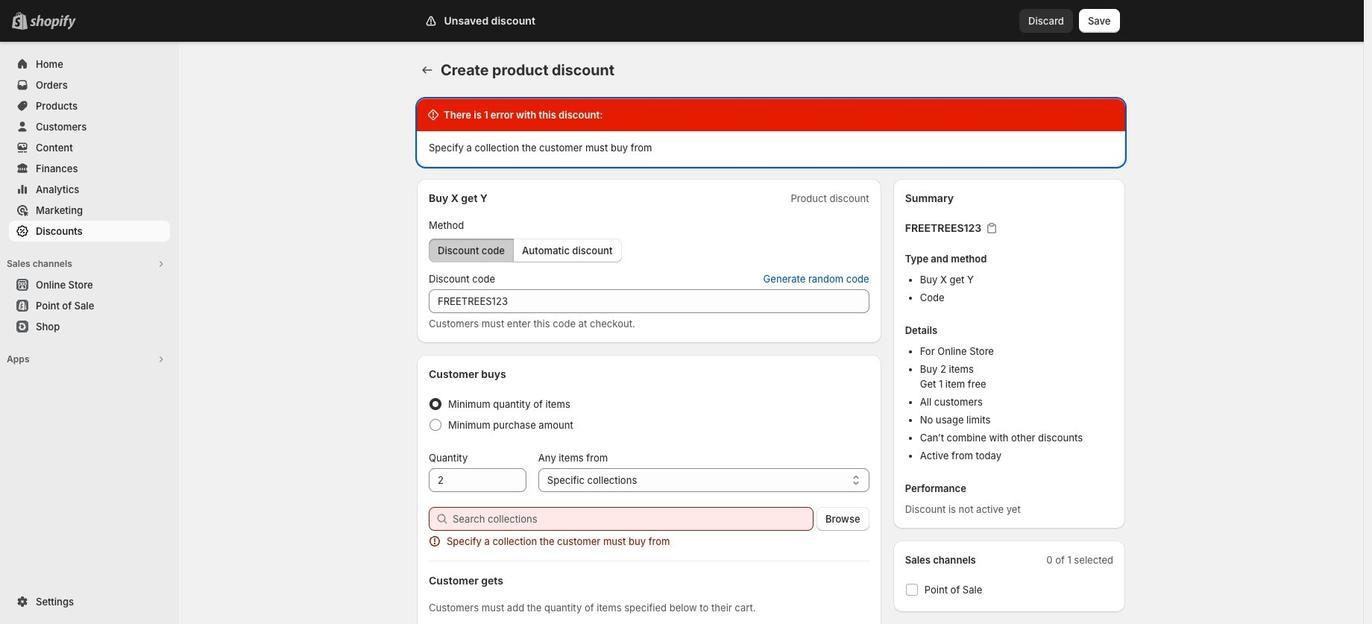 Task type: vqa. For each thing, say whether or not it's contained in the screenshot.
1
no



Task type: describe. For each thing, give the bounding box(es) containing it.
shopify image
[[30, 15, 76, 30]]



Task type: locate. For each thing, give the bounding box(es) containing it.
Search collections text field
[[453, 507, 814, 531]]

None text field
[[429, 289, 869, 313], [429, 468, 526, 492], [429, 289, 869, 313], [429, 468, 526, 492]]



